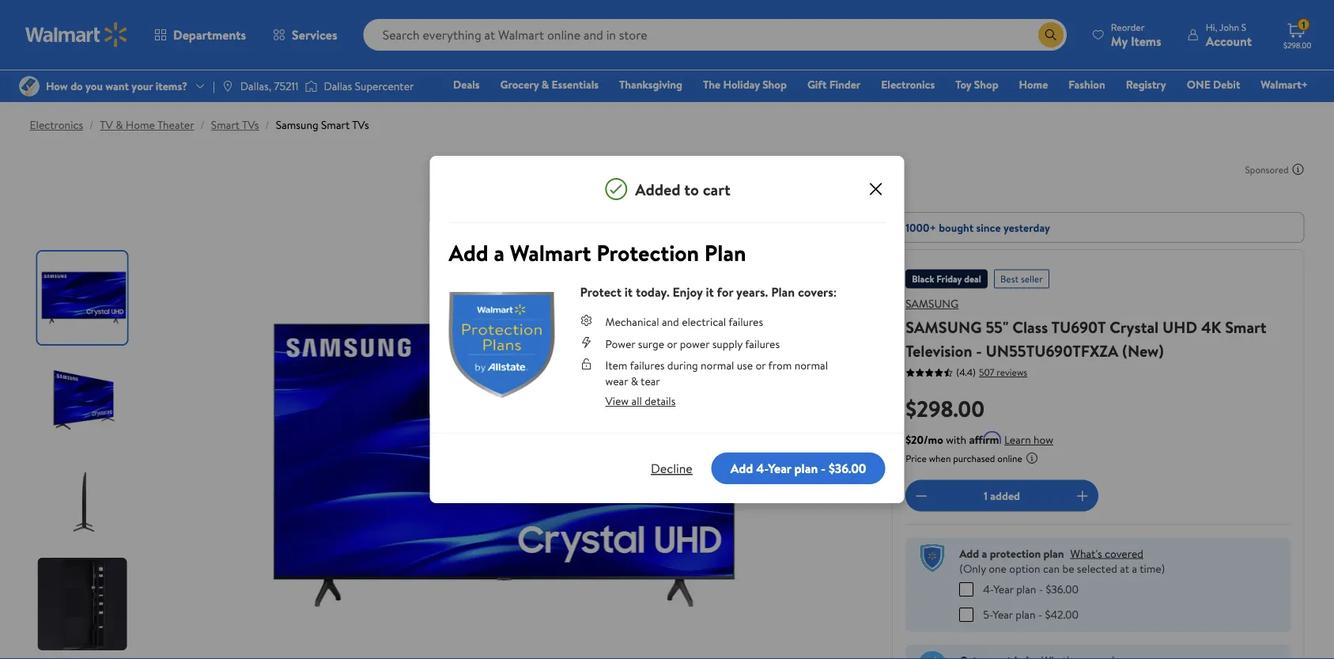 Task type: vqa. For each thing, say whether or not it's contained in the screenshot.
Items
no



Task type: describe. For each thing, give the bounding box(es) containing it.
ad disclaimer and feedback for skylinedisplayad image
[[1292, 163, 1305, 176]]

1 vertical spatial &
[[116, 117, 123, 133]]

smart inside samsung samsung 55" class tu690t crystal uhd 4k smart television - un55tu690tfxza (new)
[[1226, 316, 1267, 338]]

years.
[[737, 283, 768, 301]]

add 4-year plan - $36.00
[[731, 460, 867, 477]]

0 horizontal spatial electronics link
[[30, 117, 83, 133]]

electronics for electronics / tv & home theater / smart tvs / samsung smart tvs
[[30, 117, 83, 133]]

1 shop from the left
[[763, 77, 787, 92]]

registry
[[1126, 77, 1167, 92]]

plan inside button
[[795, 460, 818, 477]]

decline button
[[632, 453, 712, 484]]

mechanical
[[606, 314, 659, 330]]

2 samsung from the top
[[906, 316, 982, 338]]

toy shop link
[[949, 76, 1006, 93]]

toy shop
[[956, 77, 999, 92]]

deals
[[453, 77, 480, 92]]

1 samsung from the top
[[906, 296, 959, 311]]

1 vertical spatial home
[[126, 117, 155, 133]]

covered
[[1105, 545, 1144, 561]]

Search search field
[[364, 19, 1067, 51]]

crystal
[[1110, 316, 1159, 338]]

samsung smart tvs link
[[276, 117, 369, 133]]

add a protection plan what's covered
[[960, 545, 1144, 561]]

protect it today. enjoy it for years. plan covers:
[[580, 283, 837, 301]]

fashion link
[[1062, 76, 1113, 93]]

finder
[[830, 77, 861, 92]]

decline
[[651, 460, 693, 477]]

one debit
[[1187, 77, 1241, 92]]

plan left the what's at the bottom of the page
[[1044, 545, 1065, 561]]

4-Year plan - $36.00 checkbox
[[960, 582, 974, 597]]

wpp logo image
[[919, 544, 947, 572]]

added to cart
[[635, 178, 731, 200]]

price
[[906, 451, 927, 465]]

gift
[[808, 77, 827, 92]]

- up "5-year plan - $42.00"
[[1039, 581, 1044, 597]]

2 it from the left
[[706, 283, 714, 301]]

walmart+
[[1261, 77, 1309, 92]]

added
[[635, 178, 681, 200]]

tv & home theater link
[[100, 117, 194, 133]]

today.
[[636, 283, 670, 301]]

(4.4)
[[957, 365, 976, 379]]

price when purchased online
[[906, 451, 1023, 465]]

added to cart dialog
[[430, 156, 905, 503]]

samsung 55" class tu690t crystal uhd 4k smart television - un55tu690tfxza (new) - image 2 of 10 image
[[38, 354, 130, 446]]

bought
[[939, 220, 974, 235]]

with
[[946, 432, 967, 447]]

to
[[685, 178, 699, 200]]

learn how button
[[1005, 432, 1054, 448]]

samsung 55" class tu690t crystal uhd 4k smart television - un55tu690tfxza (new) - image 4 of 10 image
[[38, 558, 130, 650]]

5-Year plan - $42.00 checkbox
[[960, 608, 974, 622]]

1 for 1  added
[[984, 488, 988, 503]]

(new)
[[1123, 339, 1164, 362]]

507 reviews link
[[976, 365, 1028, 379]]

$20/mo
[[906, 432, 944, 447]]

supply
[[713, 336, 743, 351]]

walmart
[[510, 237, 591, 268]]

0 horizontal spatial or
[[667, 336, 677, 351]]

0 vertical spatial home
[[1019, 77, 1048, 92]]

4-year plan - $36.00
[[983, 581, 1079, 597]]

1 normal from the left
[[701, 358, 734, 373]]

2 / from the left
[[201, 117, 205, 133]]

view all details button
[[593, 388, 689, 414]]

television
[[906, 339, 973, 362]]

year for 5-
[[993, 607, 1013, 622]]

uhd
[[1163, 316, 1198, 338]]

fashion
[[1069, 77, 1106, 92]]

1 vertical spatial failures
[[745, 336, 780, 351]]

how
[[1034, 432, 1054, 447]]

online
[[998, 451, 1023, 465]]

or inside item failures during normal use or from normal wear & tear
[[756, 358, 766, 373]]

plan up "5-year plan - $42.00"
[[1017, 581, 1037, 597]]

1 it from the left
[[625, 283, 633, 301]]

and
[[662, 314, 679, 330]]

the holiday shop link
[[696, 76, 794, 93]]

1 for 1
[[1303, 18, 1306, 31]]

reviews
[[997, 365, 1028, 379]]

electrical
[[682, 314, 726, 330]]

$42.00
[[1045, 607, 1079, 622]]

2 normal from the left
[[795, 358, 828, 373]]

grocery & essentials link
[[493, 76, 606, 93]]

cart
[[703, 178, 731, 200]]

2 shop from the left
[[975, 77, 999, 92]]

the holiday shop
[[703, 77, 787, 92]]

3 / from the left
[[265, 117, 270, 133]]

for
[[717, 283, 734, 301]]

add for add a walmart protection plan
[[449, 237, 489, 268]]

5-
[[983, 607, 993, 622]]

legal information image
[[1026, 451, 1039, 464]]

purchased
[[953, 451, 996, 465]]

4k
[[1202, 316, 1222, 338]]

electronics for electronics
[[882, 77, 935, 92]]

smart tvs link
[[211, 117, 259, 133]]

walmart+ link
[[1254, 76, 1316, 93]]

samsung 55" class tu690t crystal uhd 4k smart television - un55tu690tfxza (new) - image 3 of 10 image
[[38, 456, 130, 548]]

gift finder link
[[801, 76, 868, 93]]

protection
[[990, 545, 1041, 561]]

thanksgiving
[[619, 77, 683, 92]]

power
[[606, 336, 636, 351]]

0 horizontal spatial $298.00
[[906, 393, 985, 424]]

one debit link
[[1180, 76, 1248, 93]]

1  added
[[984, 488, 1021, 503]]

grocery & essentials
[[500, 77, 599, 92]]

wear
[[606, 373, 628, 388]]

friday
[[937, 272, 962, 286]]

1000+ bought since yesterday
[[906, 220, 1051, 235]]

add to favorites list, samsung 55" class tu690t crystal uhd 4k smart television - un55tu690tfxza (new) image
[[836, 220, 855, 239]]

1 horizontal spatial smart
[[321, 117, 350, 133]]

- inside button
[[821, 460, 826, 477]]

1 horizontal spatial &
[[542, 77, 549, 92]]

best seller
[[1001, 272, 1043, 286]]



Task type: locate. For each thing, give the bounding box(es) containing it.
1 horizontal spatial 1
[[1303, 18, 1306, 31]]

2 vertical spatial year
[[993, 607, 1013, 622]]

0 horizontal spatial plan
[[705, 237, 746, 268]]

0 vertical spatial failures
[[729, 314, 764, 330]]

& right grocery
[[542, 77, 549, 92]]

samsung down black
[[906, 296, 959, 311]]

0 horizontal spatial &
[[116, 117, 123, 133]]

smart right the samsung
[[321, 117, 350, 133]]

item failures during normal use or from normal wear & tear
[[606, 358, 828, 388]]

during
[[668, 358, 698, 373]]

1 horizontal spatial home
[[1019, 77, 1048, 92]]

year for 4-
[[994, 581, 1014, 597]]

0 vertical spatial 1
[[1303, 18, 1306, 31]]

1 vertical spatial year
[[994, 581, 1014, 597]]

/ left the samsung
[[265, 117, 270, 133]]

0 horizontal spatial add
[[449, 237, 489, 268]]

0 horizontal spatial $36.00
[[829, 460, 867, 477]]

plan right years.
[[771, 283, 795, 301]]

2 vertical spatial add
[[960, 545, 980, 561]]

$20/mo with
[[906, 432, 967, 447]]

home left fashion
[[1019, 77, 1048, 92]]

/ left the tv
[[89, 117, 94, 133]]

0 vertical spatial samsung
[[906, 296, 959, 311]]

2 vertical spatial &
[[631, 373, 638, 388]]

2 vertical spatial failures
[[630, 358, 665, 373]]

1
[[1303, 18, 1306, 31], [984, 488, 988, 503]]

home right the tv
[[126, 117, 155, 133]]

electronics left the tv
[[30, 117, 83, 133]]

4-
[[756, 460, 768, 477], [983, 581, 994, 597]]

0 horizontal spatial electronics
[[30, 117, 83, 133]]

1 vertical spatial 4-
[[983, 581, 994, 597]]

sponsored
[[1246, 163, 1289, 176]]

0 vertical spatial electronics
[[882, 77, 935, 92]]

0 horizontal spatial 1
[[984, 488, 988, 503]]

theater
[[157, 117, 194, 133]]

2 horizontal spatial /
[[265, 117, 270, 133]]

- inside samsung samsung 55" class tu690t crystal uhd 4k smart television - un55tu690tfxza (new)
[[977, 339, 982, 362]]

year inside button
[[768, 460, 792, 477]]

grocery
[[500, 77, 539, 92]]

a for protection
[[982, 545, 988, 561]]

mechanical and electrical failures
[[606, 314, 764, 330]]

4- right the 4-year plan - $36.00 checkbox
[[983, 581, 994, 597]]

home link
[[1012, 76, 1056, 93]]

1 vertical spatial electronics
[[30, 117, 83, 133]]

tvs
[[242, 117, 259, 133], [352, 117, 369, 133]]

surge
[[638, 336, 665, 351]]

add inside button
[[731, 460, 753, 477]]

electronics left toy
[[882, 77, 935, 92]]

or right use
[[756, 358, 766, 373]]

- up 507
[[977, 339, 982, 362]]

tvs right the samsung
[[352, 117, 369, 133]]

a left protection
[[982, 545, 988, 561]]

2 tvs from the left
[[352, 117, 369, 133]]

0 vertical spatial $298.00
[[1284, 40, 1312, 50]]

tvs left the samsung
[[242, 117, 259, 133]]

0 vertical spatial &
[[542, 77, 549, 92]]

or right surge
[[667, 336, 677, 351]]

1 vertical spatial add
[[731, 460, 753, 477]]

0 vertical spatial 4-
[[756, 460, 768, 477]]

normal right from
[[795, 358, 828, 373]]

2 horizontal spatial &
[[631, 373, 638, 388]]

0 horizontal spatial tvs
[[242, 117, 259, 133]]

$36.00 inside button
[[829, 460, 867, 477]]

plan up the 'for'
[[705, 237, 746, 268]]

seller
[[1021, 272, 1043, 286]]

1 / from the left
[[89, 117, 94, 133]]

deals link
[[446, 76, 487, 93]]

1 vertical spatial 1
[[984, 488, 988, 503]]

holiday
[[724, 77, 760, 92]]

1 horizontal spatial normal
[[795, 358, 828, 373]]

it left today. on the top of the page
[[625, 283, 633, 301]]

0 vertical spatial $36.00
[[829, 460, 867, 477]]

- right next media item icon
[[821, 460, 826, 477]]

a
[[494, 237, 505, 268], [982, 545, 988, 561]]

tu690t
[[1052, 316, 1106, 338]]

samsung
[[276, 117, 319, 133]]

view
[[606, 393, 629, 409]]

4- left next media item icon
[[756, 460, 768, 477]]

samsung 55" class tu690t crystal uhd 4k smart television - un55tu690tfxza (new) - image 1 of 10 image
[[38, 252, 130, 344]]

add for add 4-year plan - $36.00
[[731, 460, 753, 477]]

added
[[991, 488, 1021, 503]]

failures down surge
[[630, 358, 665, 373]]

close dialog image
[[867, 180, 886, 199]]

1 horizontal spatial electronics
[[882, 77, 935, 92]]

0 horizontal spatial /
[[89, 117, 94, 133]]

add
[[449, 237, 489, 268], [731, 460, 753, 477], [960, 545, 980, 561]]

plan down 4-year plan - $36.00
[[1016, 607, 1036, 622]]

1 vertical spatial electronics link
[[30, 117, 83, 133]]

1 tvs from the left
[[242, 117, 259, 133]]

affirm image
[[970, 431, 1002, 444]]

walmart image
[[25, 22, 128, 47]]

0 vertical spatial year
[[768, 460, 792, 477]]

1 horizontal spatial /
[[201, 117, 205, 133]]

1000+
[[906, 220, 937, 235]]

0 horizontal spatial normal
[[701, 358, 734, 373]]

item
[[606, 358, 628, 373]]

507
[[979, 365, 995, 379]]

increase quantity samsung 55" class tu690t crystal uhd 4k smart television - un55tu690tfxza (new), current quantity 1 image
[[1073, 486, 1092, 505]]

details
[[645, 393, 676, 409]]

1 horizontal spatial tvs
[[352, 117, 369, 133]]

since
[[977, 220, 1001, 235]]

next media item image
[[775, 445, 794, 464]]

0 horizontal spatial it
[[625, 283, 633, 301]]

failures inside item failures during normal use or from normal wear & tear
[[630, 358, 665, 373]]

in_home_installation logo image
[[919, 651, 947, 659]]

thanksgiving link
[[612, 76, 690, 93]]

all
[[632, 393, 642, 409]]

1 vertical spatial $36.00
[[1046, 581, 1079, 597]]

1 horizontal spatial add
[[731, 460, 753, 477]]

smart right 4k
[[1226, 316, 1267, 338]]

one
[[1187, 77, 1211, 92]]

$36.00 right next media item icon
[[829, 460, 867, 477]]

a left walmart
[[494, 237, 505, 268]]

view all details
[[606, 393, 676, 409]]

class
[[1013, 316, 1048, 338]]

or
[[667, 336, 677, 351], [756, 358, 766, 373]]

1 horizontal spatial a
[[982, 545, 988, 561]]

smart
[[211, 117, 240, 133], [321, 117, 350, 133], [1226, 316, 1267, 338]]

0 horizontal spatial home
[[126, 117, 155, 133]]

a inside dialog
[[494, 237, 505, 268]]

1 vertical spatial samsung
[[906, 316, 982, 338]]

1 horizontal spatial it
[[706, 283, 714, 301]]

- left $42.00
[[1039, 607, 1043, 622]]

year
[[768, 460, 792, 477], [994, 581, 1014, 597], [993, 607, 1013, 622]]

0 vertical spatial plan
[[705, 237, 746, 268]]

$36.00
[[829, 460, 867, 477], [1046, 581, 1079, 597]]

from
[[769, 358, 792, 373]]

1 vertical spatial plan
[[771, 283, 795, 301]]

a for walmart
[[494, 237, 505, 268]]

$36.00 up $42.00
[[1046, 581, 1079, 597]]

Walmart Site-Wide search field
[[364, 19, 1067, 51]]

registry link
[[1119, 76, 1174, 93]]

1 vertical spatial or
[[756, 358, 766, 373]]

2 horizontal spatial smart
[[1226, 316, 1267, 338]]

0 vertical spatial add
[[449, 237, 489, 268]]

1 horizontal spatial plan
[[771, 283, 795, 301]]

$298.00
[[1284, 40, 1312, 50], [906, 393, 985, 424]]

$298.00 up walmart+ link
[[1284, 40, 1312, 50]]

1 vertical spatial a
[[982, 545, 988, 561]]

tv
[[100, 117, 113, 133]]

best
[[1001, 272, 1019, 286]]

power surge or power supply failures
[[606, 336, 780, 351]]

(4.4) 507 reviews
[[957, 365, 1028, 379]]

& inside item failures during normal use or from normal wear & tear
[[631, 373, 638, 388]]

0 horizontal spatial a
[[494, 237, 505, 268]]

1 up walmart+ link
[[1303, 18, 1306, 31]]

electronics link left the tv
[[30, 117, 83, 133]]

what's
[[1071, 545, 1103, 561]]

plan
[[795, 460, 818, 477], [1044, 545, 1065, 561], [1017, 581, 1037, 597], [1016, 607, 1036, 622]]

/ right theater
[[201, 117, 205, 133]]

failures
[[729, 314, 764, 330], [745, 336, 780, 351], [630, 358, 665, 373]]

what's covered button
[[1071, 545, 1144, 561]]

un55tu690tfxza
[[986, 339, 1119, 362]]

home
[[1019, 77, 1048, 92], [126, 117, 155, 133]]

enjoy
[[673, 283, 703, 301]]

decrease quantity samsung 55" class tu690t crystal uhd 4k smart television - un55tu690tfxza (new), current quantity 1 image
[[912, 486, 931, 505]]

0 horizontal spatial shop
[[763, 77, 787, 92]]

$298.00 up '$20/mo with' on the bottom right
[[906, 393, 985, 424]]

it
[[625, 283, 633, 301], [706, 283, 714, 301]]

1 horizontal spatial or
[[756, 358, 766, 373]]

toy
[[956, 77, 972, 92]]

0 horizontal spatial 4-
[[756, 460, 768, 477]]

use
[[737, 358, 753, 373]]

failures up the supply
[[729, 314, 764, 330]]

1 horizontal spatial electronics link
[[874, 76, 942, 93]]

1 horizontal spatial shop
[[975, 77, 999, 92]]

2 horizontal spatial add
[[960, 545, 980, 561]]

&
[[542, 77, 549, 92], [116, 117, 123, 133], [631, 373, 638, 388]]

shop
[[763, 77, 787, 92], [975, 77, 999, 92]]

shop right toy
[[975, 77, 999, 92]]

0 vertical spatial electronics link
[[874, 76, 942, 93]]

it left the 'for'
[[706, 283, 714, 301]]

samsung samsung 55" class tu690t crystal uhd 4k smart television - un55tu690tfxza (new)
[[906, 296, 1267, 362]]

shop right holiday
[[763, 77, 787, 92]]

learn
[[1005, 432, 1031, 447]]

when
[[929, 451, 951, 465]]

0 vertical spatial a
[[494, 237, 505, 268]]

failures up use
[[745, 336, 780, 351]]

1 vertical spatial $298.00
[[906, 393, 985, 424]]

1 horizontal spatial $298.00
[[1284, 40, 1312, 50]]

tear
[[641, 373, 660, 388]]

0 horizontal spatial smart
[[211, 117, 240, 133]]

1 horizontal spatial $36.00
[[1046, 581, 1079, 597]]

learn how
[[1005, 432, 1054, 447]]

normal
[[701, 358, 734, 373], [795, 358, 828, 373]]

debit
[[1214, 77, 1241, 92]]

5-year plan - $42.00
[[983, 607, 1079, 622]]

1 horizontal spatial 4-
[[983, 581, 994, 597]]

4- inside button
[[756, 460, 768, 477]]

& left 'tear'
[[631, 373, 638, 388]]

protection
[[597, 237, 699, 268]]

normal down the supply
[[701, 358, 734, 373]]

55"
[[986, 316, 1009, 338]]

& right the tv
[[116, 117, 123, 133]]

samsung
[[906, 296, 959, 311], [906, 316, 982, 338]]

1 left added
[[984, 488, 988, 503]]

smart right theater
[[211, 117, 240, 133]]

plan right next media item icon
[[795, 460, 818, 477]]

electronics link left toy
[[874, 76, 942, 93]]

protect
[[580, 283, 622, 301]]

deal
[[965, 272, 982, 286]]

samsung link
[[906, 296, 959, 311]]

0 vertical spatial or
[[667, 336, 677, 351]]

the
[[703, 77, 721, 92]]

add 4-year plan - $36.00 button
[[712, 453, 886, 484]]

samsung up the television
[[906, 316, 982, 338]]



